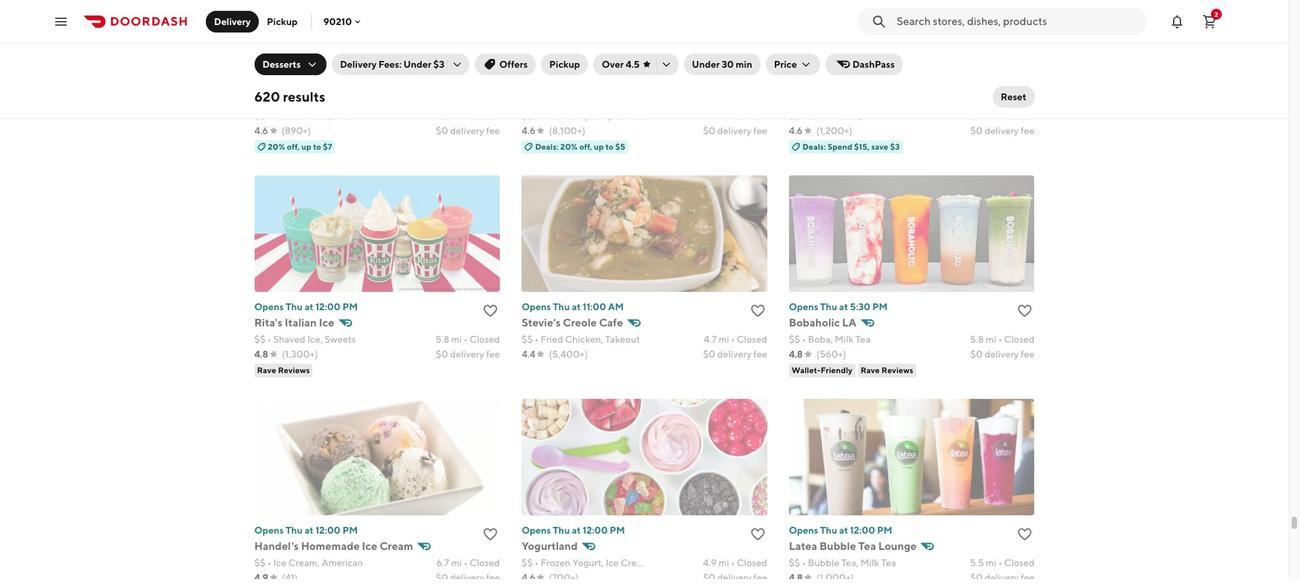 Task type: vqa. For each thing, say whether or not it's contained in the screenshot.
Quickway Combo's 9
no



Task type: locate. For each thing, give the bounding box(es) containing it.
closed for yogurtland
[[737, 558, 768, 568]]

5.3
[[436, 110, 450, 121]]

1 horizontal spatial 5.8 mi • closed
[[971, 334, 1035, 345]]

thu up bobaholic la
[[821, 301, 838, 312]]

at
[[305, 78, 314, 89], [305, 301, 314, 312], [572, 301, 581, 312], [840, 301, 849, 312], [305, 525, 314, 536], [572, 525, 581, 536], [840, 525, 849, 536]]

opens up the latea
[[789, 525, 819, 536]]

1 deals: from the left
[[535, 141, 559, 152]]

at up yogurtland
[[572, 525, 581, 536]]

pickup button up the desserts
[[259, 11, 306, 32]]

delivery
[[450, 125, 485, 136], [718, 125, 752, 136], [985, 125, 1019, 136], [450, 349, 485, 360], [718, 349, 752, 360], [985, 349, 1019, 360]]

0 horizontal spatial $3
[[434, 59, 445, 70]]

click to add this store to your saved list image for bobaholic la
[[1018, 303, 1034, 319]]

cream right yogurt,
[[621, 558, 650, 568]]

at for yogurtland
[[572, 525, 581, 536]]

thu up handel's
[[286, 525, 303, 536]]

0 vertical spatial pickup
[[267, 16, 298, 27]]

thu up stevie's creole cafe on the left bottom of page
[[553, 301, 570, 312]]

$$ • fried chicken, takeout
[[522, 334, 640, 345]]

american up the (8,100+)
[[541, 110, 582, 121]]

wallet-
[[792, 365, 821, 375]]

1 horizontal spatial off,
[[580, 141, 592, 152]]

american down handel's homemade ice cream
[[322, 558, 363, 568]]

1 horizontal spatial pickup button
[[542, 54, 589, 75]]

to left $7
[[313, 141, 321, 152]]

bobaholic la
[[789, 316, 857, 329]]

$​0
[[436, 125, 448, 136], [703, 125, 716, 136], [971, 125, 983, 136], [436, 349, 448, 360], [703, 349, 716, 360], [971, 349, 983, 360]]

reviews down (1,300+)
[[278, 365, 310, 375]]

friendly
[[821, 365, 853, 375]]

ice right homemade
[[362, 540, 378, 553]]

5.8 mi • closed
[[436, 334, 500, 345], [971, 334, 1035, 345]]

closed for rita's italian ice
[[470, 334, 500, 345]]

$$ • shaved ice, sweets
[[254, 334, 356, 345]]

delivery for (5,400+)
[[718, 349, 752, 360]]

1 reviews from the left
[[278, 365, 310, 375]]

to left $5
[[606, 141, 614, 152]]

deals: 20% off, up to $5
[[535, 141, 626, 152]]

at up the results
[[305, 78, 314, 89]]

0 horizontal spatial deals:
[[535, 141, 559, 152]]

2 rave reviews from the left
[[861, 365, 914, 375]]

thu up latea bubble tea lounge
[[821, 525, 838, 536]]

0 horizontal spatial 20%
[[268, 141, 285, 152]]

$​0 for (5,400+)
[[703, 349, 716, 360]]

opens up yogurtland
[[522, 525, 551, 536]]

at up the creole
[[572, 301, 581, 312]]

yogurt,
[[573, 558, 604, 568]]

1 horizontal spatial rave reviews
[[861, 365, 914, 375]]

at for bobaholic la
[[840, 301, 849, 312]]

$​0 delivery fee for (560+)
[[971, 349, 1035, 360]]

mi for stevie's creole cafe
[[719, 334, 730, 345]]

1 vertical spatial bubble
[[808, 558, 840, 568]]

1 horizontal spatial 20%
[[561, 141, 578, 152]]

rave reviews down (1,300+)
[[257, 365, 310, 375]]

tea down lounge
[[882, 558, 897, 568]]

(1,200+)
[[817, 125, 853, 136]]

0 vertical spatial delivery
[[214, 16, 251, 27]]

1 horizontal spatial rave
[[861, 365, 880, 375]]

opens for yogurtland
[[522, 525, 551, 536]]

$$ down yogurtland
[[522, 558, 533, 568]]

desserts button
[[254, 54, 327, 75]]

12:00
[[316, 301, 341, 312], [316, 525, 341, 536], [583, 525, 608, 536], [851, 525, 876, 536]]

$$ down handel's
[[254, 558, 266, 568]]

yogurtland
[[522, 540, 578, 553]]

0 horizontal spatial 4.6
[[254, 125, 268, 136]]

delivery inside button
[[214, 16, 251, 27]]

0 vertical spatial tea
[[856, 334, 871, 345]]

deals: spend $15, save $3
[[803, 141, 900, 152]]

0 horizontal spatial 11:00
[[316, 78, 339, 89]]

delivery for (560+)
[[985, 349, 1019, 360]]

12:00 up latea bubble tea lounge
[[851, 525, 876, 536]]

am up comida
[[341, 78, 357, 89]]

reset button
[[993, 86, 1035, 108]]

11:00 for opens thu at 11:00 am mofongos comida caribeña
[[316, 78, 339, 89]]

thu up the "rita's italian ice"
[[286, 301, 303, 312]]

lounge
[[879, 540, 917, 553]]

reviews
[[278, 365, 310, 375], [882, 365, 914, 375]]

20%
[[268, 141, 285, 152], [561, 141, 578, 152]]

1 5.8 mi • closed from the left
[[436, 334, 500, 345]]

ice
[[319, 316, 334, 329], [362, 540, 378, 553], [273, 558, 287, 568], [606, 558, 619, 568]]

$$
[[254, 110, 266, 121], [522, 110, 533, 121], [789, 110, 801, 121], [254, 334, 266, 345], [522, 334, 533, 345], [789, 334, 801, 345], [254, 558, 266, 568], [522, 558, 533, 568], [789, 558, 801, 568]]

1 vertical spatial 11:00
[[583, 301, 606, 312]]

cafe
[[599, 316, 624, 329]]

deals: for deals: spend $15, save $3
[[803, 141, 826, 152]]

5:30
[[851, 301, 871, 312]]

$$ down rita's at the left of the page
[[254, 334, 266, 345]]

tea down la
[[856, 334, 871, 345]]

12:00 up yogurt,
[[583, 525, 608, 536]]

at up italian
[[305, 301, 314, 312]]

2 under from the left
[[692, 59, 720, 70]]

2 5.8 from the left
[[971, 334, 985, 345]]

rave right friendly
[[861, 365, 880, 375]]

0 vertical spatial american
[[541, 110, 582, 121]]

opens
[[254, 78, 284, 89], [254, 301, 284, 312], [522, 301, 551, 312], [789, 301, 819, 312], [254, 525, 284, 536], [522, 525, 551, 536], [789, 525, 819, 536]]

$​0 delivery fee for (1,300+)
[[436, 349, 500, 360]]

1 vertical spatial pickup button
[[542, 54, 589, 75]]

delivery for delivery fees: under $3
[[340, 59, 377, 70]]

1 rave from the left
[[257, 365, 276, 375]]

12:00 up homemade
[[316, 525, 341, 536]]

2 4.8 from the left
[[789, 349, 803, 360]]

1 4.8 from the left
[[254, 349, 268, 360]]

pickup up the desserts
[[267, 16, 298, 27]]

pickup button
[[259, 11, 306, 32], [542, 54, 589, 75]]

1 4.6 from the left
[[254, 125, 268, 136]]

$​0 delivery fee
[[436, 125, 500, 136], [703, 125, 768, 136], [971, 125, 1035, 136], [436, 349, 500, 360], [703, 349, 768, 360], [971, 349, 1035, 360]]

at left the 5:30
[[840, 301, 849, 312]]

tea up the tea,
[[859, 540, 877, 553]]

click to add this store to your saved list image up 5.5 mi • closed
[[1018, 526, 1034, 543]]

4.6 down 620
[[254, 125, 268, 136]]

mi for handel's homemade ice cream
[[452, 558, 462, 568]]

0 horizontal spatial rave reviews
[[257, 365, 310, 375]]

ice,
[[307, 334, 323, 345]]

0 horizontal spatial to
[[313, 141, 321, 152]]

$​0 delivery fee for (8,100+)
[[703, 125, 768, 136]]

up left $5
[[594, 141, 604, 152]]

1 horizontal spatial up
[[594, 141, 604, 152]]

5.8 for rita's italian ice
[[436, 334, 450, 345]]

$3 right the 'save'
[[891, 141, 900, 152]]

1 horizontal spatial 5.8
[[971, 334, 985, 345]]

0 horizontal spatial milk
[[835, 334, 854, 345]]

$3 right fees:
[[434, 59, 445, 70]]

1 horizontal spatial $3
[[891, 141, 900, 152]]

(1,300+)
[[282, 349, 318, 360]]

fee for (560+)
[[1021, 349, 1035, 360]]

ice down handel's
[[273, 558, 287, 568]]

0 horizontal spatial pickup
[[267, 16, 298, 27]]

1 horizontal spatial 4.8
[[789, 349, 803, 360]]

4.8 down rita's at the left of the page
[[254, 349, 268, 360]]

0 horizontal spatial cream
[[380, 540, 413, 553]]

$$ for stevie's creole cafe
[[522, 334, 533, 345]]

pm right the 5:30
[[873, 301, 888, 312]]

click to add this store to your saved list image for stevie's creole cafe
[[750, 303, 766, 319]]

opens up stevie's
[[522, 301, 551, 312]]

am up cafe
[[608, 301, 624, 312]]

cream
[[380, 540, 413, 553], [621, 558, 650, 568]]

deals: down the (8,100+)
[[535, 141, 559, 152]]

3 items, open order cart image
[[1202, 13, 1219, 29]]

click to add this store to your saved list image up 6.7 mi • closed
[[483, 526, 499, 543]]

3 4.6 from the left
[[789, 125, 803, 136]]

deals: for deals: 20% off, up to $5
[[535, 141, 559, 152]]

offers
[[500, 59, 528, 70]]

1 horizontal spatial pickup
[[550, 59, 580, 70]]

11:00 up the creole
[[583, 301, 606, 312]]

homemade
[[301, 540, 360, 553]]

thu for yogurtland
[[553, 525, 570, 536]]

off, down "(890+)"
[[287, 141, 300, 152]]

ice up ice,
[[319, 316, 334, 329]]

opens up rita's at the left of the page
[[254, 301, 284, 312]]

at up homemade
[[305, 525, 314, 536]]

cream right homemade
[[380, 540, 413, 553]]

bubble
[[820, 540, 857, 553], [808, 558, 840, 568]]

0 horizontal spatial 5.8
[[436, 334, 450, 345]]

0 vertical spatial cream
[[380, 540, 413, 553]]

2 4.6 from the left
[[522, 125, 536, 136]]

0 horizontal spatial 5.8 mi • closed
[[436, 334, 500, 345]]

4.9 mi • closed
[[703, 558, 768, 568]]

$$ for bobaholic la
[[789, 334, 801, 345]]

0 vertical spatial am
[[341, 78, 357, 89]]

takeout
[[606, 334, 640, 345]]

0 vertical spatial 11:00
[[316, 78, 339, 89]]

pm
[[343, 301, 358, 312], [873, 301, 888, 312], [343, 525, 358, 536], [610, 525, 625, 536], [878, 525, 893, 536]]

reviews right friendly
[[882, 365, 914, 375]]

rave
[[257, 365, 276, 375], [861, 365, 880, 375]]

1 horizontal spatial under
[[692, 59, 720, 70]]

0 horizontal spatial american
[[322, 558, 363, 568]]

tea
[[856, 334, 871, 345], [859, 540, 877, 553], [882, 558, 897, 568]]

ice for •
[[273, 558, 287, 568]]

20% down "(890+)"
[[268, 141, 285, 152]]

milk down la
[[835, 334, 854, 345]]

•
[[268, 110, 272, 121], [464, 110, 468, 121], [535, 110, 539, 121], [731, 110, 735, 121], [802, 110, 806, 121], [999, 110, 1003, 121], [268, 334, 272, 345], [464, 334, 468, 345], [535, 334, 539, 345], [731, 334, 735, 345], [802, 334, 806, 345], [999, 334, 1003, 345], [268, 558, 272, 568], [464, 558, 468, 568], [535, 558, 539, 568], [731, 558, 735, 568], [802, 558, 806, 568], [999, 558, 1003, 568]]

pm up handel's homemade ice cream
[[343, 525, 358, 536]]

thu
[[286, 78, 303, 89], [286, 301, 303, 312], [553, 301, 570, 312], [821, 301, 838, 312], [286, 525, 303, 536], [553, 525, 570, 536], [821, 525, 838, 536]]

off, down the (8,100+)
[[580, 141, 592, 152]]

1 horizontal spatial milk
[[861, 558, 880, 568]]

mi
[[452, 110, 462, 121], [719, 110, 730, 121], [986, 110, 997, 121], [452, 334, 462, 345], [719, 334, 730, 345], [986, 334, 997, 345], [452, 558, 462, 568], [719, 558, 730, 568], [986, 558, 997, 568]]

pm for rita's italian ice
[[343, 301, 358, 312]]

1 vertical spatial milk
[[861, 558, 880, 568]]

fee
[[486, 125, 500, 136], [754, 125, 768, 136], [1021, 125, 1035, 136], [486, 349, 500, 360], [754, 349, 768, 360], [1021, 349, 1035, 360]]

0 vertical spatial pickup button
[[259, 11, 306, 32]]

0 horizontal spatial rave
[[257, 365, 276, 375]]

click to add this store to your saved list image for yogurtland
[[750, 526, 766, 543]]

opens up 620
[[254, 78, 284, 89]]

opens thu at 12:00 pm up homemade
[[254, 525, 358, 536]]

bubble left the tea,
[[808, 558, 840, 568]]

0 horizontal spatial delivery
[[214, 16, 251, 27]]

american
[[541, 110, 582, 121], [322, 558, 363, 568]]

thu for latea bubble tea lounge
[[821, 525, 838, 536]]

pm for handel's homemade ice cream
[[343, 525, 358, 536]]

$$ up 4.4
[[522, 334, 533, 345]]

11:00 inside opens thu at 11:00 am mofongos comida caribeña
[[316, 78, 339, 89]]

1 horizontal spatial to
[[606, 141, 614, 152]]

opens up handel's
[[254, 525, 284, 536]]

opens thu at 12:00 pm up italian
[[254, 301, 358, 312]]

milk
[[835, 334, 854, 345], [861, 558, 880, 568]]

pm up '$$ • frozen yogurt, ice cream'
[[610, 525, 625, 536]]

at up latea bubble tea lounge
[[840, 525, 849, 536]]

pickup for pickup button to the top
[[267, 16, 298, 27]]

thu for bobaholic la
[[821, 301, 838, 312]]

1 horizontal spatial deals:
[[803, 141, 826, 152]]

$3
[[434, 59, 445, 70], [891, 141, 900, 152]]

stevie's creole cafe
[[522, 316, 624, 329]]

deals: down '(1,200+)'
[[803, 141, 826, 152]]

(560+)
[[817, 349, 847, 360]]

0 vertical spatial $3
[[434, 59, 445, 70]]

1 horizontal spatial 11:00
[[583, 301, 606, 312]]

11:00 up comida
[[316, 78, 339, 89]]

1 horizontal spatial reviews
[[882, 365, 914, 375]]

0 horizontal spatial am
[[341, 78, 357, 89]]

notification bell image
[[1170, 13, 1186, 29]]

12:00 for handel's homemade ice cream
[[316, 525, 341, 536]]

12:00 up italian
[[316, 301, 341, 312]]

click to add this store to your saved list image left stevie's
[[483, 303, 499, 319]]

deals:
[[535, 141, 559, 152], [803, 141, 826, 152]]

tea,
[[842, 558, 859, 568]]

1 vertical spatial cream
[[621, 558, 650, 568]]

12:00 for yogurtland
[[583, 525, 608, 536]]

5.8 for bobaholic la
[[971, 334, 985, 345]]

under left 30
[[692, 59, 720, 70]]

2 horizontal spatial 4.6
[[789, 125, 803, 136]]

2 deals: from the left
[[803, 141, 826, 152]]

click to add this store to your saved list image
[[1018, 79, 1034, 95], [750, 303, 766, 319], [1018, 303, 1034, 319], [750, 526, 766, 543]]

am inside opens thu at 11:00 am mofongos comida caribeña
[[341, 78, 357, 89]]

1 20% from the left
[[268, 141, 285, 152]]

$$ for handel's homemade ice cream
[[254, 558, 266, 568]]

thu up yogurtland
[[553, 525, 570, 536]]

1 5.8 from the left
[[436, 334, 450, 345]]

2 button
[[1197, 8, 1224, 35]]

2.7
[[705, 110, 717, 121]]

opens thu at 12:00 pm up latea bubble tea lounge
[[789, 525, 893, 536]]

thu for rita's italian ice
[[286, 301, 303, 312]]

0 horizontal spatial up
[[302, 141, 312, 152]]

Store search: begin typing to search for stores available on DoorDash text field
[[897, 14, 1140, 29]]

off,
[[287, 141, 300, 152], [580, 141, 592, 152]]

1 vertical spatial pickup
[[550, 59, 580, 70]]

4.6 left '(1,200+)'
[[789, 125, 803, 136]]

30
[[722, 59, 734, 70]]

shaved
[[273, 334, 306, 345]]

$$ • ice cream, american
[[254, 558, 363, 568]]

1 vertical spatial am
[[608, 301, 624, 312]]

opens thu at 12:00 pm up yogurtland
[[522, 525, 625, 536]]

under right fees:
[[404, 59, 432, 70]]

milk right the tea,
[[861, 558, 880, 568]]

opens thu at 12:00 pm for rita's italian ice
[[254, 301, 358, 312]]

0 horizontal spatial under
[[404, 59, 432, 70]]

delivery fees: under $3
[[340, 59, 445, 70]]

4.6 for (8,100+)
[[522, 125, 536, 136]]

pickup
[[267, 16, 298, 27], [550, 59, 580, 70]]

1 horizontal spatial delivery
[[340, 59, 377, 70]]

caribeña
[[350, 93, 396, 105]]

latea
[[789, 540, 818, 553]]

1 horizontal spatial am
[[608, 301, 624, 312]]

pm up sweets
[[343, 301, 358, 312]]

5.5 mi • closed
[[970, 558, 1035, 568]]

pickup left over
[[550, 59, 580, 70]]

fee for (5,400+)
[[754, 349, 768, 360]]

0 horizontal spatial 4.8
[[254, 349, 268, 360]]

mi for rita's italian ice
[[452, 334, 462, 345]]

$​0 delivery fee for (1,200+)
[[971, 125, 1035, 136]]

0 horizontal spatial off,
[[287, 141, 300, 152]]

4.7 mi • closed
[[704, 334, 768, 345]]

delivery for (8,100+)
[[718, 125, 752, 136]]

4.8 for rita's italian ice
[[254, 349, 268, 360]]

$​0 delivery fee for (890+)
[[436, 125, 500, 136]]

pickup button left over
[[542, 54, 589, 75]]

$$ left boba, at the right bottom of page
[[789, 334, 801, 345]]

rave reviews right friendly
[[861, 365, 914, 375]]

click to add this store to your saved list image
[[483, 303, 499, 319], [483, 526, 499, 543], [1018, 526, 1034, 543]]

opens up bobaholic
[[789, 301, 819, 312]]

up down "(890+)"
[[302, 141, 312, 152]]

$$ down the latea
[[789, 558, 801, 568]]

pm up lounge
[[878, 525, 893, 536]]

2 5.8 mi • closed from the left
[[971, 334, 1035, 345]]

11:00
[[316, 78, 339, 89], [583, 301, 606, 312]]

4.6 left the (8,100+)
[[522, 125, 536, 136]]

4.8
[[254, 349, 268, 360], [789, 349, 803, 360]]

0 horizontal spatial reviews
[[278, 365, 310, 375]]

4.8 up wallet-
[[789, 349, 803, 360]]

$​0 delivery fee for (5,400+)
[[703, 349, 768, 360]]

0 horizontal spatial pickup button
[[259, 11, 306, 32]]

opens for bobaholic la
[[789, 301, 819, 312]]

4.6 for (890+)
[[254, 125, 268, 136]]

thu up 620 results at the top of the page
[[286, 78, 303, 89]]

delivery for delivery
[[214, 16, 251, 27]]

5.8 mi • closed for bobaholic la
[[971, 334, 1035, 345]]

bubble up $$ • bubble tea, milk tea
[[820, 540, 857, 553]]

mi for yogurtland
[[719, 558, 730, 568]]

1 vertical spatial delivery
[[340, 59, 377, 70]]

1 rave reviews from the left
[[257, 365, 310, 375]]

2.7 mi • closed
[[705, 110, 768, 121]]

1 horizontal spatial 4.6
[[522, 125, 536, 136]]

rave down shaved
[[257, 365, 276, 375]]

4.4
[[522, 349, 536, 360]]

$​0 for (8,100+)
[[703, 125, 716, 136]]

4.6 for (1,200+)
[[789, 125, 803, 136]]

20% down the (8,100+)
[[561, 141, 578, 152]]

(8,100+)
[[549, 125, 586, 136]]



Task type: describe. For each thing, give the bounding box(es) containing it.
min
[[736, 59, 753, 70]]

4.8 for bobaholic la
[[789, 349, 803, 360]]

handel's homemade ice cream
[[254, 540, 413, 553]]

fee for (890+)
[[486, 125, 500, 136]]

11:00 for opens thu at 11:00 am
[[583, 301, 606, 312]]

pickup for the rightmost pickup button
[[550, 59, 580, 70]]

$$ left sandwiches,
[[789, 110, 801, 121]]

5.3 mi • closed
[[436, 110, 500, 121]]

2 to from the left
[[606, 141, 614, 152]]

over 4.5
[[602, 59, 640, 70]]

(890+)
[[282, 125, 311, 136]]

boba,
[[808, 334, 833, 345]]

comida
[[308, 93, 347, 105]]

stevie's
[[522, 316, 561, 329]]

5.5
[[970, 558, 985, 568]]

1 horizontal spatial american
[[541, 110, 582, 121]]

opens thu at 12:00 pm for latea bubble tea lounge
[[789, 525, 893, 536]]

price button
[[766, 54, 820, 75]]

620 results
[[254, 89, 326, 104]]

opens thu at 12:00 pm for handel's homemade ice cream
[[254, 525, 358, 536]]

$$ • sandwiches, deli
[[789, 110, 881, 121]]

at for handel's homemade ice cream
[[305, 525, 314, 536]]

delivery for (1,300+)
[[450, 349, 485, 360]]

click to add this store to your saved list image for rita's italian ice
[[483, 303, 499, 319]]

opens inside opens thu at 11:00 am mofongos comida caribeña
[[254, 78, 284, 89]]

5.8 mi • closed for rita's italian ice
[[436, 334, 500, 345]]

1 vertical spatial american
[[322, 558, 363, 568]]

2 off, from the left
[[580, 141, 592, 152]]

italian
[[285, 316, 317, 329]]

closed for latea bubble tea lounge
[[1005, 558, 1035, 568]]

$$ for yogurtland
[[522, 558, 533, 568]]

6.7
[[437, 558, 450, 568]]

2 20% from the left
[[561, 141, 578, 152]]

1 horizontal spatial cream
[[621, 558, 650, 568]]

dashpass
[[853, 59, 895, 70]]

alcohol
[[333, 110, 367, 121]]

mi for latea bubble tea lounge
[[986, 558, 997, 568]]

1 under from the left
[[404, 59, 432, 70]]

opens thu at 5:30 pm
[[789, 301, 888, 312]]

(new),
[[584, 110, 613, 121]]

$​0 for (890+)
[[436, 125, 448, 136]]

sandwiches
[[615, 110, 666, 121]]

$$ down 620
[[254, 110, 266, 121]]

$​0 for (1,300+)
[[436, 349, 448, 360]]

am for opens thu at 11:00 am mofongos comida caribeña
[[341, 78, 357, 89]]

mi for bobaholic la
[[986, 334, 997, 345]]

4.9
[[703, 558, 717, 568]]

at for stevie's creole cafe
[[572, 301, 581, 312]]

creole
[[563, 316, 597, 329]]

thu inside opens thu at 11:00 am mofongos comida caribeña
[[286, 78, 303, 89]]

$​0 for (1,200+)
[[971, 125, 983, 136]]

ice right yogurt,
[[606, 558, 619, 568]]

1 to from the left
[[313, 141, 321, 152]]

over 4.5 button
[[594, 54, 679, 75]]

opens thu at 12:00 pm for yogurtland
[[522, 525, 625, 536]]

chicken,
[[565, 334, 604, 345]]

90210
[[324, 16, 352, 27]]

ice for italian
[[319, 316, 334, 329]]

ice for homemade
[[362, 540, 378, 553]]

offers button
[[475, 54, 536, 75]]

20% off, up to $7
[[268, 141, 332, 152]]

under 30 min button
[[684, 54, 761, 75]]

sweets
[[325, 334, 356, 345]]

under inside button
[[692, 59, 720, 70]]

fee for (8,100+)
[[754, 125, 768, 136]]

reset
[[1001, 91, 1027, 102]]

pm for bobaholic la
[[873, 301, 888, 312]]

0 vertical spatial bubble
[[820, 540, 857, 553]]

puerto
[[273, 110, 303, 121]]

closed for stevie's creole cafe
[[737, 334, 768, 345]]

rita's italian ice
[[254, 316, 334, 329]]

rican,
[[305, 110, 332, 121]]

$$ • puerto rican, alcohol
[[254, 110, 367, 121]]

opens for rita's italian ice
[[254, 301, 284, 312]]

1 off, from the left
[[287, 141, 300, 152]]

la
[[843, 316, 857, 329]]

rita's
[[254, 316, 283, 329]]

under 30 min
[[692, 59, 753, 70]]

$$ • bubble tea, milk tea
[[789, 558, 897, 568]]

$7
[[323, 141, 332, 152]]

$$ for rita's italian ice
[[254, 334, 266, 345]]

6.7 mi • closed
[[437, 558, 500, 568]]

delivery for (890+)
[[450, 125, 485, 136]]

opens for stevie's creole cafe
[[522, 301, 551, 312]]

closed for bobaholic la
[[1005, 334, 1035, 345]]

fried
[[541, 334, 564, 345]]

pm for yogurtland
[[610, 525, 625, 536]]

$15,
[[855, 141, 870, 152]]

results
[[283, 89, 326, 104]]

$$ • boba, milk tea
[[789, 334, 871, 345]]

click to add this store to your saved list image for latea bubble tea lounge
[[1018, 526, 1034, 543]]

$5
[[616, 141, 626, 152]]

(5,400+)
[[549, 349, 588, 360]]

spend
[[828, 141, 853, 152]]

delivery for (1,200+)
[[985, 125, 1019, 136]]

sandwiches,
[[808, 110, 862, 121]]

2
[[1215, 10, 1219, 18]]

fee for (1,200+)
[[1021, 125, 1035, 136]]

2 reviews from the left
[[882, 365, 914, 375]]

1 vertical spatial tea
[[859, 540, 877, 553]]

frozen
[[541, 558, 571, 568]]

$$ • frozen yogurt, ice cream
[[522, 558, 650, 568]]

2 rave from the left
[[861, 365, 880, 375]]

opens for latea bubble tea lounge
[[789, 525, 819, 536]]

save
[[872, 141, 889, 152]]

$$ down offers
[[522, 110, 533, 121]]

5.7
[[971, 110, 985, 121]]

over
[[602, 59, 624, 70]]

fees:
[[379, 59, 402, 70]]

deli
[[864, 110, 881, 121]]

click to add this store to your saved list image for handel's homemade ice cream
[[483, 526, 499, 543]]

1 vertical spatial $3
[[891, 141, 900, 152]]

thu for stevie's creole cafe
[[553, 301, 570, 312]]

$$ for latea bubble tea lounge
[[789, 558, 801, 568]]

open menu image
[[53, 13, 69, 29]]

at inside opens thu at 11:00 am mofongos comida caribeña
[[305, 78, 314, 89]]

opens thu at 11:00 am
[[522, 301, 624, 312]]

closed for handel's homemade ice cream
[[470, 558, 500, 568]]

pm for latea bubble tea lounge
[[878, 525, 893, 536]]

2 vertical spatial tea
[[882, 558, 897, 568]]

12:00 for latea bubble tea lounge
[[851, 525, 876, 536]]

4.5
[[626, 59, 640, 70]]

2 up from the left
[[594, 141, 604, 152]]

opens for handel's homemade ice cream
[[254, 525, 284, 536]]

desserts
[[263, 59, 301, 70]]

5.7 mi • closed
[[971, 110, 1035, 121]]

am for opens thu at 11:00 am
[[608, 301, 624, 312]]

at for rita's italian ice
[[305, 301, 314, 312]]

cream,
[[289, 558, 320, 568]]

1 up from the left
[[302, 141, 312, 152]]

620
[[254, 89, 280, 104]]

wallet-friendly
[[792, 365, 853, 375]]

dashpass button
[[826, 54, 903, 75]]

12:00 for rita's italian ice
[[316, 301, 341, 312]]

4.7
[[704, 334, 717, 345]]

bobaholic
[[789, 316, 840, 329]]

price
[[774, 59, 797, 70]]

mofongos
[[254, 93, 306, 105]]

$​0 for (560+)
[[971, 349, 983, 360]]

thu for handel's homemade ice cream
[[286, 525, 303, 536]]

at for latea bubble tea lounge
[[840, 525, 849, 536]]

$$ • american (new), sandwiches
[[522, 110, 666, 121]]

latea bubble tea lounge
[[789, 540, 917, 553]]

90210 button
[[324, 16, 363, 27]]

delivery button
[[206, 11, 259, 32]]

fee for (1,300+)
[[486, 349, 500, 360]]

0 vertical spatial milk
[[835, 334, 854, 345]]



